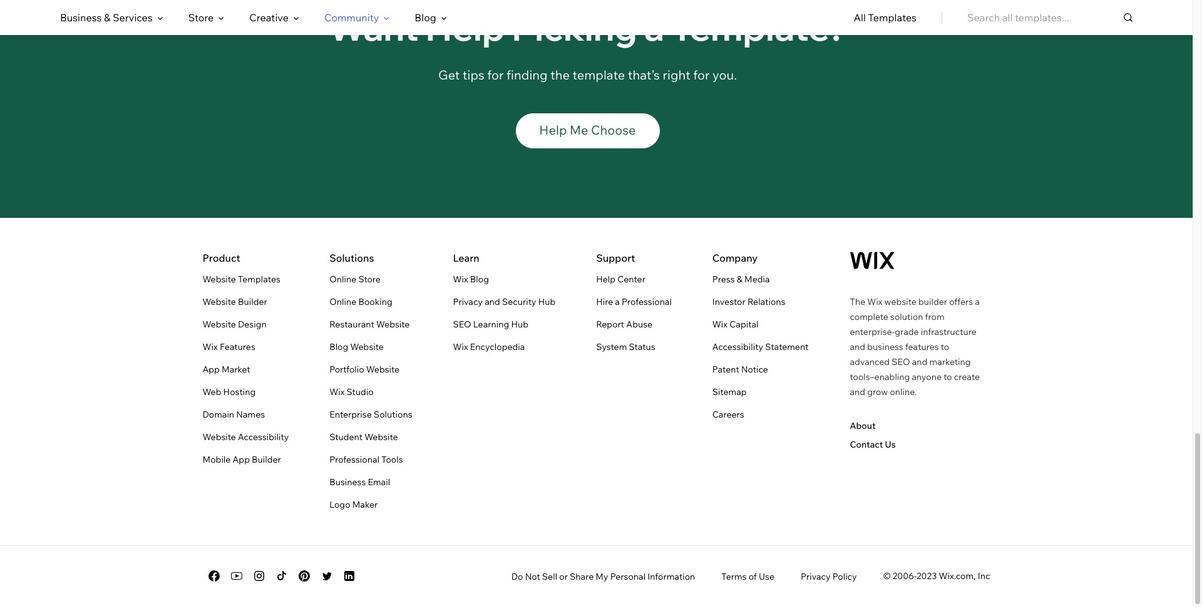 Task type: describe. For each thing, give the bounding box(es) containing it.
patent
[[713, 364, 739, 375]]

company
[[713, 252, 758, 264]]

help me choose
[[539, 122, 636, 138]]

2023
[[917, 570, 937, 582]]

share
[[570, 571, 594, 582]]

offers
[[949, 296, 973, 307]]

professional tools link
[[330, 452, 403, 467]]

hosting
[[223, 386, 256, 397]]

tiktok image
[[274, 568, 289, 583]]

website accessibility
[[203, 431, 289, 443]]

infrastructure
[[921, 326, 977, 337]]

privacy for privacy and security hub
[[453, 296, 483, 307]]

product
[[203, 252, 240, 264]]

patent notice
[[713, 364, 768, 375]]

privacy policy
[[801, 571, 857, 582]]

all
[[854, 11, 866, 24]]

anyone
[[912, 371, 942, 382]]

web
[[203, 386, 221, 397]]

do not sell or share my personal information
[[512, 571, 695, 582]]

hire a professional link
[[596, 294, 672, 309]]

pinterest image
[[297, 568, 312, 583]]

policy
[[833, 571, 857, 582]]

mobile app builder
[[203, 454, 281, 465]]

restaurant website
[[330, 319, 410, 330]]

features
[[220, 341, 255, 352]]

careers link
[[713, 407, 744, 422]]

grade
[[895, 326, 919, 337]]

builder inside website builder link
[[238, 296, 267, 307]]

advanced
[[850, 356, 890, 367]]

you.
[[713, 67, 737, 83]]

& for services
[[104, 11, 110, 24]]

and left the grow
[[850, 386, 866, 397]]

inc
[[978, 570, 990, 582]]

wix studio
[[330, 386, 374, 397]]

student website link
[[330, 429, 398, 444]]

templates for website templates
[[238, 274, 280, 285]]

0 horizontal spatial help
[[426, 5, 505, 49]]

2 horizontal spatial blog
[[470, 274, 489, 285]]

hire
[[596, 296, 613, 307]]

restaurant
[[330, 319, 374, 330]]

template
[[573, 67, 625, 83]]

website up studio
[[366, 364, 400, 375]]

capital
[[730, 319, 759, 330]]

help center link
[[596, 272, 646, 287]]

help for help me choose
[[539, 122, 567, 138]]

store inside the categories by subject "element"
[[188, 11, 214, 24]]

a inside the wix website builder offers a complete solution from enterprise-grade infrastructure and business features to advanced seo and marketing tools–enabling anyone to create and grow online.
[[975, 296, 980, 307]]

privacy policy link
[[801, 571, 857, 582]]

online store link
[[330, 272, 381, 287]]

blog website link
[[330, 339, 384, 354]]

wix features link
[[203, 339, 255, 354]]

enterprise
[[330, 409, 372, 420]]

& for media
[[737, 274, 743, 285]]

wix for wix encyclopedia
[[453, 341, 468, 352]]

facebook image
[[206, 568, 221, 583]]

wix studio link
[[330, 384, 374, 399]]

©
[[883, 570, 891, 582]]

website down domain
[[203, 431, 236, 443]]

investor relations link
[[713, 294, 786, 309]]

more wix pages element
[[0, 218, 1193, 606]]

0 vertical spatial to
[[941, 341, 950, 352]]

1 horizontal spatial accessibility
[[713, 341, 763, 352]]

and down features
[[912, 356, 928, 367]]

market
[[222, 364, 250, 375]]

mobile app builder link
[[203, 452, 281, 467]]

blog website
[[330, 341, 384, 352]]

business email
[[330, 476, 390, 488]]

and inside privacy and security hub link
[[485, 296, 500, 307]]

community
[[324, 11, 379, 24]]

Search search field
[[968, 0, 1133, 35]]

booking
[[358, 296, 392, 307]]

online booking link
[[330, 294, 392, 309]]

business for business & services
[[60, 11, 102, 24]]

business & services
[[60, 11, 153, 24]]

email
[[368, 476, 390, 488]]

enterprise solutions
[[330, 409, 412, 420]]

1 horizontal spatial a
[[644, 5, 664, 49]]

privacy for privacy policy
[[801, 571, 831, 582]]

solution
[[891, 311, 923, 322]]

status
[[629, 341, 655, 352]]

all templates link
[[854, 1, 917, 34]]

statement
[[765, 341, 809, 352]]

notice
[[741, 364, 768, 375]]

twitter image
[[319, 568, 334, 583]]

report abuse link
[[596, 317, 653, 332]]

wix blog link
[[453, 272, 489, 287]]

privacy and security hub link
[[453, 294, 556, 309]]

wix for wix features
[[203, 341, 218, 352]]

about
[[850, 420, 876, 431]]

hub inside privacy and security hub link
[[538, 296, 556, 307]]

learning
[[473, 319, 509, 330]]

store inside "more wix pages" 'element'
[[358, 274, 381, 285]]

0 horizontal spatial a
[[615, 296, 620, 307]]

learn
[[453, 252, 480, 264]]

website inside 'link'
[[365, 431, 398, 443]]

use
[[759, 571, 775, 582]]

maker
[[352, 499, 378, 510]]

builder inside 'mobile app builder' link
[[252, 454, 281, 465]]

website accessibility link
[[203, 429, 289, 444]]

accessibility statement
[[713, 341, 809, 352]]

finding
[[507, 67, 548, 83]]

press
[[713, 274, 735, 285]]

terms of use link
[[722, 571, 775, 582]]

blog for blog website
[[330, 341, 348, 352]]

website
[[885, 296, 917, 307]]

system status
[[596, 341, 655, 352]]

business for business email
[[330, 476, 366, 488]]

website design
[[203, 319, 267, 330]]

and up 'advanced'
[[850, 341, 866, 352]]

report abuse
[[596, 319, 653, 330]]

portfolio website link
[[330, 362, 400, 377]]

patent notice link
[[713, 362, 768, 377]]

marketing
[[930, 356, 971, 367]]

seo learning hub
[[453, 319, 529, 330]]

sell
[[542, 571, 557, 582]]

tools–enabling
[[850, 371, 910, 382]]



Task type: locate. For each thing, give the bounding box(es) containing it.
seo learning hub link
[[453, 317, 529, 332]]

privacy inside privacy and security hub link
[[453, 296, 483, 307]]

1 vertical spatial templates
[[238, 274, 280, 285]]

templates
[[868, 11, 917, 24], [238, 274, 280, 285]]

0 vertical spatial accessibility
[[713, 341, 763, 352]]

1 horizontal spatial for
[[693, 67, 710, 83]]

2006-
[[893, 570, 917, 582]]

wix for wix capital
[[713, 319, 728, 330]]

sitemap
[[713, 386, 747, 397]]

1 vertical spatial accessibility
[[238, 431, 289, 443]]

personal
[[610, 571, 646, 582]]

support
[[596, 252, 635, 264]]

help left me
[[539, 122, 567, 138]]

1 vertical spatial to
[[944, 371, 952, 382]]

terms of use
[[722, 571, 775, 582]]

hub down security
[[511, 319, 529, 330]]

a up that's
[[644, 5, 664, 49]]

and up learning at the left bottom
[[485, 296, 500, 307]]

© 2006-2023 wix.com, inc
[[883, 570, 990, 582]]

0 horizontal spatial templates
[[238, 274, 280, 285]]

features
[[905, 341, 939, 352]]

wix
[[453, 274, 468, 285], [868, 296, 883, 307], [713, 319, 728, 330], [203, 341, 218, 352], [453, 341, 468, 352], [330, 386, 345, 397]]

student
[[330, 431, 363, 443]]

choose
[[591, 122, 636, 138]]

contact
[[850, 439, 883, 450]]

0 vertical spatial business
[[60, 11, 102, 24]]

0 vertical spatial templates
[[868, 11, 917, 24]]

wix logo, homepage image
[[850, 252, 895, 269]]

0 vertical spatial &
[[104, 11, 110, 24]]

create
[[954, 371, 980, 382]]

mobile
[[203, 454, 231, 465]]

web hosting
[[203, 386, 256, 397]]

website up portfolio website link
[[350, 341, 384, 352]]

0 vertical spatial online
[[330, 274, 356, 285]]

website down booking
[[376, 319, 410, 330]]

get tips for finding the template that's right for you.
[[438, 67, 737, 83]]

for
[[487, 67, 504, 83], [693, 67, 710, 83]]

wix for wix blog
[[453, 274, 468, 285]]

contact us link
[[850, 439, 896, 450]]

help for help center
[[596, 274, 616, 285]]

wix capital link
[[713, 317, 759, 332]]

1 vertical spatial store
[[358, 274, 381, 285]]

help inside "more wix pages" 'element'
[[596, 274, 616, 285]]

website
[[203, 274, 236, 285], [203, 296, 236, 307], [203, 319, 236, 330], [376, 319, 410, 330], [350, 341, 384, 352], [366, 364, 400, 375], [203, 431, 236, 443], [365, 431, 398, 443]]

hub right security
[[538, 296, 556, 307]]

template?
[[671, 5, 847, 49]]

system status link
[[596, 339, 655, 354]]

privacy down wix blog on the top left of the page
[[453, 296, 483, 307]]

wix encyclopedia link
[[453, 339, 525, 354]]

2 horizontal spatial a
[[975, 296, 980, 307]]

a right offers
[[975, 296, 980, 307]]

0 vertical spatial seo
[[453, 319, 471, 330]]

store
[[188, 11, 214, 24], [358, 274, 381, 285]]

hub inside the seo learning hub link
[[511, 319, 529, 330]]

& left the services
[[104, 11, 110, 24]]

accessibility down wix capital link on the right
[[713, 341, 763, 352]]

or
[[559, 571, 568, 582]]

2 vertical spatial blog
[[330, 341, 348, 352]]

wix left studio
[[330, 386, 345, 397]]

web hosting link
[[203, 384, 256, 399]]

1 horizontal spatial help
[[539, 122, 567, 138]]

online inside 'online booking' link
[[330, 296, 356, 307]]

solutions up student website 'link'
[[374, 409, 412, 420]]

online for online booking
[[330, 296, 356, 307]]

0 horizontal spatial app
[[203, 364, 220, 375]]

and
[[485, 296, 500, 307], [850, 341, 866, 352], [912, 356, 928, 367], [850, 386, 866, 397]]

professional inside professional tools link
[[330, 454, 380, 465]]

wix left encyclopedia
[[453, 341, 468, 352]]

0 horizontal spatial business
[[60, 11, 102, 24]]

0 horizontal spatial hub
[[511, 319, 529, 330]]

help
[[426, 5, 505, 49], [539, 122, 567, 138], [596, 274, 616, 285]]

builder down website accessibility link
[[252, 454, 281, 465]]

linkedin image
[[342, 568, 357, 583]]

not
[[525, 571, 540, 582]]

wix down learn
[[453, 274, 468, 285]]

wix for wix studio
[[330, 386, 345, 397]]

to
[[941, 341, 950, 352], [944, 371, 952, 382]]

& inside "more wix pages" 'element'
[[737, 274, 743, 285]]

seo down business
[[892, 356, 910, 367]]

wix up the complete
[[868, 296, 883, 307]]

website down product
[[203, 274, 236, 285]]

studio
[[347, 386, 374, 397]]

business inside "more wix pages" 'element'
[[330, 476, 366, 488]]

1 horizontal spatial business
[[330, 476, 366, 488]]

2 online from the top
[[330, 296, 356, 307]]

1 vertical spatial online
[[330, 296, 356, 307]]

professional up the abuse
[[622, 296, 672, 307]]

1 horizontal spatial professional
[[622, 296, 672, 307]]

online up restaurant
[[330, 296, 356, 307]]

&
[[104, 11, 110, 24], [737, 274, 743, 285]]

privacy left policy
[[801, 571, 831, 582]]

website up the website design
[[203, 296, 236, 307]]

0 vertical spatial help
[[426, 5, 505, 49]]

creative
[[249, 11, 289, 24]]

app
[[203, 364, 220, 375], [233, 454, 250, 465]]

portfolio
[[330, 364, 364, 375]]

1 online from the top
[[330, 274, 356, 285]]

a
[[644, 5, 664, 49], [615, 296, 620, 307], [975, 296, 980, 307]]

investor relations
[[713, 296, 786, 307]]

1 horizontal spatial blog
[[415, 11, 436, 24]]

the wix website builder offers a complete solution from enterprise-grade infrastructure and business features to advanced seo and marketing tools–enabling anyone to create and grow online.
[[850, 296, 980, 397]]

2 horizontal spatial help
[[596, 274, 616, 285]]

1 vertical spatial app
[[233, 454, 250, 465]]

website design link
[[203, 317, 267, 332]]

wix features
[[203, 341, 255, 352]]

None search field
[[968, 0, 1133, 35]]

0 vertical spatial app
[[203, 364, 220, 375]]

builder
[[919, 296, 948, 307]]

0 vertical spatial builder
[[238, 296, 267, 307]]

online booking
[[330, 296, 392, 307]]

me
[[570, 122, 588, 138]]

website templates
[[203, 274, 280, 285]]

1 for from the left
[[487, 67, 504, 83]]

professional tools
[[330, 454, 403, 465]]

1 vertical spatial privacy
[[801, 571, 831, 582]]

do
[[512, 571, 523, 582]]

2 vertical spatial help
[[596, 274, 616, 285]]

domain names
[[203, 409, 265, 420]]

that's
[[628, 67, 660, 83]]

templates inside categories. use the left and right arrow keys to navigate the menu element
[[868, 11, 917, 24]]

business left the services
[[60, 11, 102, 24]]

business inside the categories by subject "element"
[[60, 11, 102, 24]]

templates up website builder link
[[238, 274, 280, 285]]

professional up business email
[[330, 454, 380, 465]]

us
[[885, 439, 896, 450]]

accessibility
[[713, 341, 763, 352], [238, 431, 289, 443]]

seo inside the wix website builder offers a complete solution from enterprise-grade infrastructure and business features to advanced seo and marketing tools–enabling anyone to create and grow online.
[[892, 356, 910, 367]]

1 vertical spatial professional
[[330, 454, 380, 465]]

1 horizontal spatial privacy
[[801, 571, 831, 582]]

help me choose link
[[516, 113, 660, 148]]

website inside 'link'
[[203, 274, 236, 285]]

wix left features
[[203, 341, 218, 352]]

abuse
[[626, 319, 653, 330]]

to down marketing
[[944, 371, 952, 382]]

0 vertical spatial privacy
[[453, 296, 483, 307]]

do not sell or share my personal information link
[[512, 571, 695, 582]]

1 horizontal spatial templates
[[868, 11, 917, 24]]

logo
[[330, 499, 350, 510]]

want help picking a template?
[[328, 5, 847, 49]]

for right tips
[[487, 67, 504, 83]]

blog inside the categories by subject "element"
[[415, 11, 436, 24]]

for left you.
[[693, 67, 710, 83]]

templates inside 'link'
[[238, 274, 280, 285]]

accessibility down names
[[238, 431, 289, 443]]

help up tips
[[426, 5, 505, 49]]

1 horizontal spatial seo
[[892, 356, 910, 367]]

instagram image
[[251, 568, 266, 583]]

1 vertical spatial hub
[[511, 319, 529, 330]]

about link
[[850, 420, 876, 431]]

0 horizontal spatial seo
[[453, 319, 471, 330]]

business up logo maker
[[330, 476, 366, 488]]

1 horizontal spatial hub
[[538, 296, 556, 307]]

website up wix features
[[203, 319, 236, 330]]

0 horizontal spatial accessibility
[[238, 431, 289, 443]]

1 vertical spatial help
[[539, 122, 567, 138]]

online
[[330, 274, 356, 285], [330, 296, 356, 307]]

blog for blog
[[415, 11, 436, 24]]

app down website accessibility link
[[233, 454, 250, 465]]

online inside online store link
[[330, 274, 356, 285]]

wix inside "link"
[[330, 386, 345, 397]]

2 for from the left
[[693, 67, 710, 83]]

from
[[925, 311, 945, 322]]

domain
[[203, 409, 234, 420]]

0 horizontal spatial &
[[104, 11, 110, 24]]

system
[[596, 341, 627, 352]]

seo left learning at the left bottom
[[453, 319, 471, 330]]

names
[[236, 409, 265, 420]]

website builder link
[[203, 294, 267, 309]]

1 vertical spatial &
[[737, 274, 743, 285]]

1 vertical spatial solutions
[[374, 409, 412, 420]]

& inside the categories by subject "element"
[[104, 11, 110, 24]]

solutions up online store
[[330, 252, 374, 264]]

0 vertical spatial store
[[188, 11, 214, 24]]

0 horizontal spatial professional
[[330, 454, 380, 465]]

& right press on the right of the page
[[737, 274, 743, 285]]

categories by subject element
[[60, 1, 447, 34]]

wix left capital
[[713, 319, 728, 330]]

app market link
[[203, 362, 250, 377]]

business email link
[[330, 475, 390, 490]]

1 vertical spatial blog
[[470, 274, 489, 285]]

tools
[[381, 454, 403, 465]]

website templates link
[[203, 272, 280, 287]]

0 horizontal spatial privacy
[[453, 296, 483, 307]]

relations
[[748, 296, 786, 307]]

1 horizontal spatial app
[[233, 454, 250, 465]]

0 vertical spatial solutions
[[330, 252, 374, 264]]

business
[[868, 341, 903, 352]]

0 vertical spatial professional
[[622, 296, 672, 307]]

0 vertical spatial hub
[[538, 296, 556, 307]]

builder up design
[[238, 296, 267, 307]]

0 horizontal spatial for
[[487, 67, 504, 83]]

categories. use the left and right arrow keys to navigate the menu element
[[0, 0, 1193, 35]]

1 vertical spatial seo
[[892, 356, 910, 367]]

media
[[745, 274, 770, 285]]

online for online store
[[330, 274, 356, 285]]

online up online booking
[[330, 274, 356, 285]]

online store
[[330, 274, 381, 285]]

1 vertical spatial builder
[[252, 454, 281, 465]]

website down enterprise solutions
[[365, 431, 398, 443]]

to down infrastructure
[[941, 341, 950, 352]]

help up hire
[[596, 274, 616, 285]]

want
[[328, 5, 419, 49]]

professional inside hire a professional link
[[622, 296, 672, 307]]

templates for all templates
[[868, 11, 917, 24]]

youtube image
[[229, 568, 244, 583]]

hub
[[538, 296, 556, 307], [511, 319, 529, 330]]

templates right all
[[868, 11, 917, 24]]

wix inside the wix website builder offers a complete solution from enterprise-grade infrastructure and business features to advanced seo and marketing tools–enabling anyone to create and grow online.
[[868, 296, 883, 307]]

0 horizontal spatial store
[[188, 11, 214, 24]]

1 vertical spatial business
[[330, 476, 366, 488]]

1 horizontal spatial store
[[358, 274, 381, 285]]

0 vertical spatial blog
[[415, 11, 436, 24]]

a right hire
[[615, 296, 620, 307]]

1 horizontal spatial &
[[737, 274, 743, 285]]

app up web
[[203, 364, 220, 375]]

wix capital
[[713, 319, 759, 330]]

0 horizontal spatial blog
[[330, 341, 348, 352]]

enterprise solutions link
[[330, 407, 412, 422]]

press & media link
[[713, 272, 770, 287]]



Task type: vqa. For each thing, say whether or not it's contained in the screenshot.
Patent
yes



